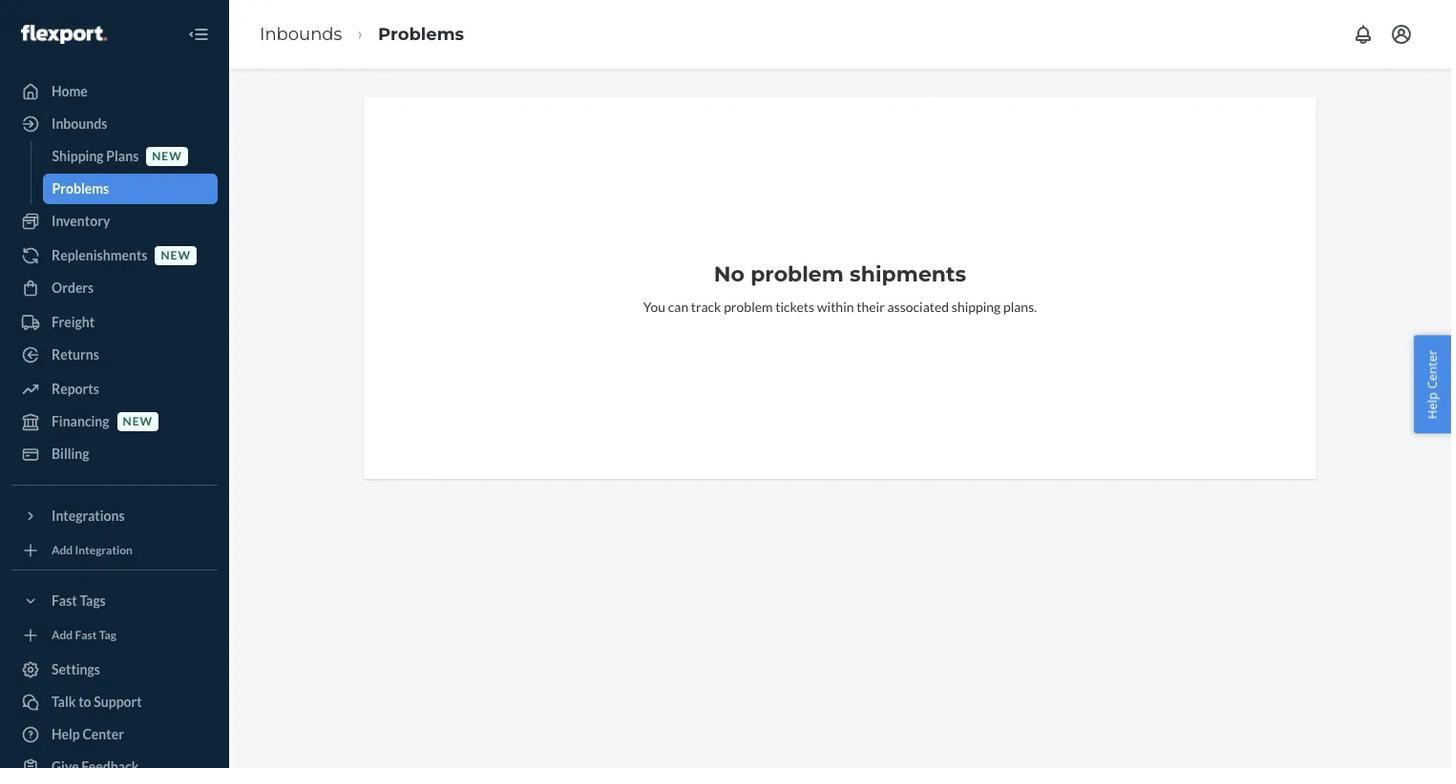 Task type: vqa. For each thing, say whether or not it's contained in the screenshot.
Integrations DROPDOWN BUTTON
yes



Task type: describe. For each thing, give the bounding box(es) containing it.
fast inside dropdown button
[[52, 593, 77, 609]]

within
[[818, 299, 854, 315]]

help inside button
[[1425, 392, 1442, 419]]

tag
[[99, 629, 116, 643]]

billing link
[[11, 439, 218, 470]]

open notifications image
[[1353, 23, 1376, 46]]

replenishments
[[52, 247, 148, 264]]

add fast tag link
[[11, 625, 218, 648]]

you can track problem tickets within their associated shipping plans.
[[644, 299, 1038, 315]]

shipping
[[52, 148, 104, 164]]

integrations button
[[11, 501, 218, 532]]

settings link
[[11, 655, 218, 686]]

1 vertical spatial inbounds link
[[11, 109, 218, 139]]

plans
[[106, 148, 139, 164]]

home link
[[11, 76, 218, 107]]

freight link
[[11, 308, 218, 338]]

plans.
[[1004, 299, 1038, 315]]

1 vertical spatial problems
[[52, 181, 109, 197]]

to
[[78, 694, 91, 711]]

0 vertical spatial inbounds link
[[260, 24, 342, 45]]

0 horizontal spatial inbounds
[[52, 116, 107, 132]]

1 vertical spatial help center
[[52, 727, 124, 743]]

integration
[[75, 544, 133, 558]]

open account menu image
[[1391, 23, 1414, 46]]

financing
[[52, 414, 109, 430]]

fast tags
[[52, 593, 106, 609]]

1 vertical spatial fast
[[75, 629, 97, 643]]

billing
[[52, 446, 89, 462]]

their
[[857, 299, 885, 315]]

tags
[[80, 593, 106, 609]]

inbounds inside breadcrumbs navigation
[[260, 24, 342, 45]]

orders
[[52, 280, 94, 296]]

add integration
[[52, 544, 133, 558]]

track
[[691, 299, 722, 315]]

new for shipping plans
[[152, 149, 182, 164]]

talk to support button
[[11, 688, 218, 718]]

add fast tag
[[52, 629, 116, 643]]

shipping plans
[[52, 148, 139, 164]]

reports
[[52, 381, 99, 397]]

add for add fast tag
[[52, 629, 73, 643]]

new for financing
[[123, 415, 153, 429]]

breadcrumbs navigation
[[245, 6, 480, 62]]



Task type: locate. For each thing, give the bounding box(es) containing it.
0 vertical spatial add
[[52, 544, 73, 558]]

help center
[[1425, 350, 1442, 419], [52, 727, 124, 743]]

1 horizontal spatial help center
[[1425, 350, 1442, 419]]

2 add from the top
[[52, 629, 73, 643]]

0 horizontal spatial problems link
[[43, 174, 218, 204]]

help center link
[[11, 720, 218, 751]]

inbounds link
[[260, 24, 342, 45], [11, 109, 218, 139]]

talk to support
[[52, 694, 142, 711]]

0 vertical spatial new
[[152, 149, 182, 164]]

0 vertical spatial problems link
[[378, 24, 464, 45]]

0 horizontal spatial problems
[[52, 181, 109, 197]]

add for add integration
[[52, 544, 73, 558]]

0 horizontal spatial help center
[[52, 727, 124, 743]]

shipments
[[850, 262, 967, 288]]

1 horizontal spatial help
[[1425, 392, 1442, 419]]

returns link
[[11, 340, 218, 371]]

1 vertical spatial problems link
[[43, 174, 218, 204]]

fast tags button
[[11, 587, 218, 617]]

orders link
[[11, 273, 218, 304]]

settings
[[52, 662, 100, 678]]

fast left tags
[[52, 593, 77, 609]]

help center inside button
[[1425, 350, 1442, 419]]

help
[[1425, 392, 1442, 419], [52, 727, 80, 743]]

add up 'settings'
[[52, 629, 73, 643]]

fast
[[52, 593, 77, 609], [75, 629, 97, 643]]

1 horizontal spatial inbounds link
[[260, 24, 342, 45]]

home
[[52, 83, 88, 99]]

0 vertical spatial help
[[1425, 392, 1442, 419]]

can
[[668, 299, 689, 315]]

inventory link
[[11, 206, 218, 237]]

1 vertical spatial new
[[161, 249, 191, 263]]

no
[[714, 262, 745, 288]]

problems link
[[378, 24, 464, 45], [43, 174, 218, 204]]

reports link
[[11, 374, 218, 405]]

2 vertical spatial new
[[123, 415, 153, 429]]

returns
[[52, 347, 99, 363]]

add
[[52, 544, 73, 558], [52, 629, 73, 643]]

tickets
[[776, 299, 815, 315]]

1 add from the top
[[52, 544, 73, 558]]

new down reports link at the left of page
[[123, 415, 153, 429]]

1 horizontal spatial problems link
[[378, 24, 464, 45]]

problems link inside breadcrumbs navigation
[[378, 24, 464, 45]]

support
[[94, 694, 142, 711]]

1 vertical spatial add
[[52, 629, 73, 643]]

1 horizontal spatial inbounds
[[260, 24, 342, 45]]

no problem shipments
[[714, 262, 967, 288]]

fast left tag
[[75, 629, 97, 643]]

problem up tickets
[[751, 262, 844, 288]]

new
[[152, 149, 182, 164], [161, 249, 191, 263], [123, 415, 153, 429]]

freight
[[52, 314, 95, 331]]

0 vertical spatial problems
[[378, 24, 464, 45]]

0 vertical spatial fast
[[52, 593, 77, 609]]

0 vertical spatial center
[[1425, 350, 1442, 389]]

problem down no
[[724, 299, 773, 315]]

shipping
[[952, 299, 1001, 315]]

1 vertical spatial help
[[52, 727, 80, 743]]

center inside button
[[1425, 350, 1442, 389]]

1 horizontal spatial center
[[1425, 350, 1442, 389]]

problems
[[378, 24, 464, 45], [52, 181, 109, 197]]

0 horizontal spatial center
[[83, 727, 124, 743]]

integrations
[[52, 508, 125, 524]]

center
[[1425, 350, 1442, 389], [83, 727, 124, 743]]

help center button
[[1415, 335, 1452, 434]]

0 vertical spatial help center
[[1425, 350, 1442, 419]]

new up orders link
[[161, 249, 191, 263]]

0 vertical spatial problem
[[751, 262, 844, 288]]

1 vertical spatial inbounds
[[52, 116, 107, 132]]

1 vertical spatial center
[[83, 727, 124, 743]]

problems inside breadcrumbs navigation
[[378, 24, 464, 45]]

close navigation image
[[187, 23, 210, 46]]

0 horizontal spatial inbounds link
[[11, 109, 218, 139]]

flexport logo image
[[21, 25, 107, 44]]

you
[[644, 299, 666, 315]]

problem
[[751, 262, 844, 288], [724, 299, 773, 315]]

0 horizontal spatial help
[[52, 727, 80, 743]]

inventory
[[52, 213, 110, 229]]

associated
[[888, 299, 950, 315]]

inbounds
[[260, 24, 342, 45], [52, 116, 107, 132]]

new for replenishments
[[161, 249, 191, 263]]

new right the plans
[[152, 149, 182, 164]]

1 horizontal spatial problems
[[378, 24, 464, 45]]

add left integration
[[52, 544, 73, 558]]

talk
[[52, 694, 76, 711]]

1 vertical spatial problem
[[724, 299, 773, 315]]

0 vertical spatial inbounds
[[260, 24, 342, 45]]

add integration link
[[11, 540, 218, 563]]



